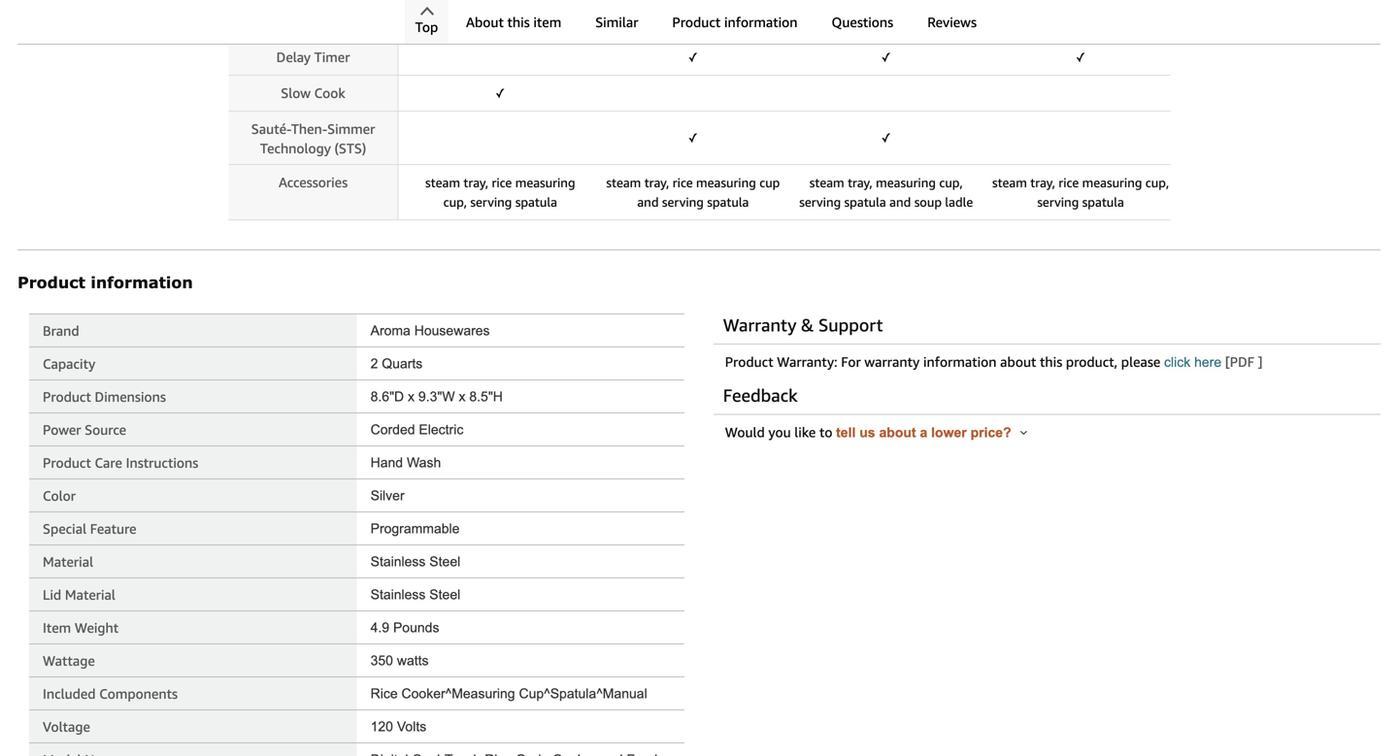 Task type: vqa. For each thing, say whether or not it's contained in the screenshot.
'Cup^Spatula^Manual'
yes



Task type: locate. For each thing, give the bounding box(es) containing it.
stainless steel for lid material
[[371, 587, 460, 602]]

popover image
[[1020, 430, 1027, 435]]

[pdf
[[1225, 354, 1255, 370]]

material
[[43, 554, 93, 570], [65, 587, 115, 603]]

120 volts
[[371, 719, 426, 734]]

item
[[43, 620, 71, 636]]

hand wash
[[371, 455, 441, 470]]

0 vertical spatial stainless steel
[[371, 554, 460, 569]]

measuring
[[515, 175, 575, 190], [696, 175, 756, 190], [876, 175, 936, 190], [1082, 175, 1142, 190]]

stainless steel for material
[[371, 554, 460, 569]]

1 steam tray, rice measuring cup, serving spatula from the left
[[425, 175, 575, 210]]

brand
[[43, 323, 79, 339]]

3 tray, from the left
[[848, 175, 873, 190]]

warranty:
[[777, 354, 837, 370]]

tray, inside steam tray, measuring cup, serving spatula and soup ladle
[[848, 175, 873, 190]]

1 measuring from the left
[[515, 175, 575, 190]]

rice cooker^measuring cup^spatula^manual
[[371, 686, 647, 701]]

voltage
[[43, 719, 90, 735]]

then-
[[291, 121, 327, 137]]

1 horizontal spatial this
[[1040, 354, 1062, 370]]

2 vertical spatial information
[[923, 354, 997, 370]]

this left the product,
[[1040, 354, 1062, 370]]

2 stainless from the top
[[371, 587, 426, 602]]

steel
[[429, 554, 460, 569], [429, 587, 460, 602]]

timer
[[314, 49, 350, 65]]

1 horizontal spatial information
[[724, 14, 798, 30]]

steel for material
[[429, 554, 460, 569]]

3 measuring from the left
[[876, 175, 936, 190]]

aroma
[[371, 323, 411, 338]]

1 horizontal spatial rice
[[673, 175, 693, 190]]

1 x from the left
[[408, 389, 415, 404]]

2 and from the left
[[889, 195, 911, 210]]

0 vertical spatial information
[[724, 14, 798, 30]]

instructions
[[126, 455, 198, 471]]

2 steam from the left
[[606, 175, 641, 190]]

&
[[801, 314, 814, 335]]

item weight
[[43, 620, 119, 636]]

about up "popover" image
[[1000, 354, 1036, 370]]

1 and from the left
[[637, 195, 659, 210]]

0 horizontal spatial this
[[507, 14, 530, 30]]

0 horizontal spatial steam tray, rice measuring cup, serving spatula
[[425, 175, 575, 210]]

1 vertical spatial steel
[[429, 587, 460, 602]]

measuring inside steam tray, measuring cup, serving spatula and soup ladle
[[876, 175, 936, 190]]

120
[[371, 719, 393, 734]]

x right 8.6"d
[[408, 389, 415, 404]]

steam tray, measuring cup, serving spatula and soup ladle
[[799, 175, 973, 210]]

0 horizontal spatial x
[[408, 389, 415, 404]]

material down special
[[43, 554, 93, 570]]

lower
[[931, 425, 967, 440]]

0 vertical spatial about
[[1000, 354, 1036, 370]]

stainless steel down programmable
[[371, 554, 460, 569]]

stainless for lid material
[[371, 587, 426, 602]]

1 horizontal spatial x
[[459, 389, 466, 404]]

spatula inside steam tray, measuring cup, serving spatula and soup ladle
[[844, 195, 886, 210]]

1 steel from the top
[[429, 554, 460, 569]]

would
[[725, 424, 765, 440]]

pounds
[[393, 620, 439, 635]]

and
[[637, 195, 659, 210], [889, 195, 911, 210]]

1 stainless from the top
[[371, 554, 426, 569]]

reviews
[[927, 14, 977, 30]]

cook
[[314, 85, 345, 101]]

0 vertical spatial steel
[[429, 554, 460, 569]]

2 rice from the left
[[673, 175, 693, 190]]

information
[[724, 14, 798, 30], [91, 273, 193, 292], [923, 354, 997, 370]]

a
[[920, 425, 927, 440]]

2 spatula from the left
[[707, 195, 749, 210]]

3 spatula from the left
[[844, 195, 886, 210]]

stainless up 4.9 pounds
[[371, 587, 426, 602]]

stainless steel
[[371, 554, 460, 569], [371, 587, 460, 602]]

slow
[[281, 85, 311, 101]]

2 x from the left
[[459, 389, 466, 404]]

0 vertical spatial stainless
[[371, 554, 426, 569]]

tell us about a lower price? button
[[836, 425, 1027, 440]]

steam inside steam tray, rice measuring cup and serving spatula
[[606, 175, 641, 190]]

2 horizontal spatial rice
[[1059, 175, 1079, 190]]

1 stainless steel from the top
[[371, 554, 460, 569]]

included components
[[43, 686, 178, 702]]

steam tray, rice measuring cup, serving spatula
[[425, 175, 575, 210], [992, 175, 1169, 210]]

questions
[[832, 14, 893, 30]]

about
[[466, 14, 504, 30]]

us
[[860, 425, 875, 440]]

2 stainless steel from the top
[[371, 587, 460, 602]]

this left 'item' on the left top of page
[[507, 14, 530, 30]]

delay timer
[[276, 49, 350, 65]]

1 spatula from the left
[[515, 195, 557, 210]]

0 horizontal spatial about
[[879, 425, 916, 440]]

steam tray, rice measuring cup and serving spatula
[[606, 175, 780, 210]]

2 tray, from the left
[[644, 175, 669, 190]]

1 horizontal spatial steam tray, rice measuring cup, serving spatula
[[992, 175, 1169, 210]]

9.3"w
[[418, 389, 455, 404]]

0 horizontal spatial information
[[91, 273, 193, 292]]

for
[[841, 354, 861, 370]]

steam inside steam tray, measuring cup, serving spatula and soup ladle
[[809, 175, 844, 190]]

steel up pounds at the left bottom of the page
[[429, 587, 460, 602]]

4 measuring from the left
[[1082, 175, 1142, 190]]

sauté-then-simmer technology (sts)
[[251, 121, 375, 156]]

1 vertical spatial about
[[879, 425, 916, 440]]

serving
[[470, 195, 512, 210], [662, 195, 704, 210], [799, 195, 841, 210], [1037, 195, 1079, 210]]

1 serving from the left
[[470, 195, 512, 210]]

✓
[[495, 14, 505, 29], [688, 14, 698, 29], [881, 14, 891, 29], [688, 50, 698, 65], [881, 50, 891, 65], [1076, 50, 1086, 65], [495, 86, 505, 101], [688, 130, 698, 145], [881, 130, 891, 145]]

x
[[408, 389, 415, 404], [459, 389, 466, 404]]

1 rice from the left
[[492, 175, 512, 190]]

quarts
[[382, 356, 423, 371]]

1 horizontal spatial about
[[1000, 354, 1036, 370]]

0 horizontal spatial product information
[[17, 273, 193, 292]]

would you like to
[[725, 424, 836, 440]]

steam
[[425, 175, 460, 190], [606, 175, 641, 190], [809, 175, 844, 190], [992, 175, 1027, 190]]

stainless down programmable
[[371, 554, 426, 569]]

2 measuring from the left
[[696, 175, 756, 190]]

2 steam tray, rice measuring cup, serving spatula from the left
[[992, 175, 1169, 210]]

product up feedback
[[725, 354, 773, 370]]

3 rice from the left
[[1059, 175, 1079, 190]]

4 steam from the left
[[992, 175, 1027, 190]]

0 vertical spatial this
[[507, 14, 530, 30]]

about
[[1000, 354, 1036, 370], [879, 425, 916, 440]]

x left 8.5"h
[[459, 389, 466, 404]]

rice
[[492, 175, 512, 190], [673, 175, 693, 190], [1059, 175, 1079, 190]]

2 horizontal spatial information
[[923, 354, 997, 370]]

you
[[768, 424, 791, 440]]

housewares
[[414, 323, 490, 338]]

wash
[[407, 455, 441, 470]]

0 vertical spatial product information
[[672, 14, 798, 30]]

this
[[507, 14, 530, 30], [1040, 354, 1062, 370]]

0 horizontal spatial and
[[637, 195, 659, 210]]

4 serving from the left
[[1037, 195, 1079, 210]]

1 vertical spatial stainless
[[371, 587, 426, 602]]

spatula inside steam tray, rice measuring cup and serving spatula
[[707, 195, 749, 210]]

power source
[[43, 422, 126, 438]]

steel down programmable
[[429, 554, 460, 569]]

material up the weight at the bottom of page
[[65, 587, 115, 603]]

to
[[819, 424, 833, 440]]

350 watts
[[371, 653, 429, 668]]

about left the a
[[879, 425, 916, 440]]

product care instructions
[[43, 455, 198, 471]]

2 serving from the left
[[662, 195, 704, 210]]

0 horizontal spatial rice
[[492, 175, 512, 190]]

slow cook
[[281, 85, 345, 101]]

3 steam from the left
[[809, 175, 844, 190]]

technology
[[260, 140, 331, 156]]

1 horizontal spatial and
[[889, 195, 911, 210]]

3 serving from the left
[[799, 195, 841, 210]]

1 horizontal spatial cup,
[[939, 175, 963, 190]]

product warranty: for warranty information about this product, please click here [pdf ]
[[725, 354, 1263, 370]]

2 steel from the top
[[429, 587, 460, 602]]

1 vertical spatial stainless steel
[[371, 587, 460, 602]]

8.6"d
[[371, 389, 404, 404]]

color
[[43, 488, 76, 504]]

stainless steel up pounds at the left bottom of the page
[[371, 587, 460, 602]]



Task type: describe. For each thing, give the bounding box(es) containing it.
support
[[818, 314, 883, 335]]

and inside steam tray, rice measuring cup and serving spatula
[[637, 195, 659, 210]]

4.9
[[371, 620, 389, 635]]

corded electric
[[371, 422, 463, 437]]

feedback
[[723, 385, 798, 406]]

here
[[1194, 355, 1222, 370]]

cup, inside steam tray, measuring cup, serving spatula and soup ladle
[[939, 175, 963, 190]]

special
[[43, 521, 86, 537]]

simmer
[[327, 121, 375, 137]]

silver
[[371, 488, 405, 503]]

delay
[[276, 49, 311, 65]]

cooker^measuring
[[401, 686, 515, 701]]

1 horizontal spatial product information
[[672, 14, 798, 30]]

click here link
[[1164, 355, 1222, 370]]

4 spatula from the left
[[1082, 195, 1124, 210]]

cup
[[759, 175, 780, 190]]

care
[[95, 455, 122, 471]]

tray, inside steam tray, rice measuring cup and serving spatula
[[644, 175, 669, 190]]

2 quarts
[[371, 356, 423, 371]]

and inside steam tray, measuring cup, serving spatula and soup ladle
[[889, 195, 911, 210]]

warranty & support
[[723, 314, 883, 335]]

product dimensions
[[43, 389, 166, 405]]

2 horizontal spatial cup,
[[1145, 175, 1169, 190]]

1 vertical spatial information
[[91, 273, 193, 292]]

8.6"d x 9.3"w x 8.5"h
[[371, 389, 503, 404]]

accessories
[[279, 174, 348, 190]]

]
[[1258, 354, 1263, 370]]

like
[[795, 424, 816, 440]]

watts
[[397, 653, 429, 668]]

tell
[[836, 425, 856, 440]]

capacity
[[43, 356, 95, 372]]

volts
[[397, 719, 426, 734]]

wattage
[[43, 653, 95, 669]]

1 steam from the left
[[425, 175, 460, 190]]

hand
[[371, 455, 403, 470]]

sauté-
[[251, 121, 291, 137]]

power
[[43, 422, 81, 438]]

lid material
[[43, 587, 115, 603]]

350
[[371, 653, 393, 668]]

4.9 pounds
[[371, 620, 439, 635]]

serving inside steam tray, rice measuring cup and serving spatula
[[662, 195, 704, 210]]

programmable
[[371, 521, 460, 536]]

1 vertical spatial this
[[1040, 354, 1062, 370]]

warranty
[[723, 314, 797, 335]]

electric
[[419, 422, 463, 437]]

please
[[1121, 354, 1161, 370]]

lid
[[43, 587, 61, 603]]

1 tray, from the left
[[464, 175, 488, 190]]

warranty
[[865, 354, 920, 370]]

included
[[43, 686, 96, 702]]

2
[[371, 356, 378, 371]]

top
[[415, 19, 438, 35]]

components
[[99, 686, 178, 702]]

8.5"h
[[469, 389, 503, 404]]

product right similar
[[672, 14, 721, 30]]

aroma housewares
[[371, 323, 490, 338]]

serving inside steam tray, measuring cup, serving spatula and soup ladle
[[799, 195, 841, 210]]

weight
[[75, 620, 119, 636]]

4 tray, from the left
[[1030, 175, 1055, 190]]

soup
[[914, 195, 942, 210]]

dimensions
[[95, 389, 166, 405]]

measuring inside steam tray, rice measuring cup and serving spatula
[[696, 175, 756, 190]]

rice inside steam tray, rice measuring cup and serving spatula
[[673, 175, 693, 190]]

item
[[533, 14, 561, 30]]

1 vertical spatial product information
[[17, 273, 193, 292]]

1 vertical spatial material
[[65, 587, 115, 603]]

product down power
[[43, 455, 91, 471]]

steel for lid material
[[429, 587, 460, 602]]

source
[[85, 422, 126, 438]]

corded
[[371, 422, 415, 437]]

stainless for material
[[371, 554, 426, 569]]

ladle
[[945, 195, 973, 210]]

about this item
[[466, 14, 561, 30]]

product down capacity
[[43, 389, 91, 405]]

product,
[[1066, 354, 1118, 370]]

tell us about a lower price?
[[836, 425, 1015, 440]]

similar
[[595, 14, 638, 30]]

0 vertical spatial material
[[43, 554, 93, 570]]

0 horizontal spatial cup,
[[443, 195, 467, 210]]

special feature
[[43, 521, 136, 537]]

rice
[[371, 686, 398, 701]]

feature
[[90, 521, 136, 537]]

product up "brand"
[[17, 273, 85, 292]]

cup^spatula^manual
[[519, 686, 647, 701]]

click
[[1164, 355, 1191, 370]]

(sts)
[[335, 140, 366, 156]]



